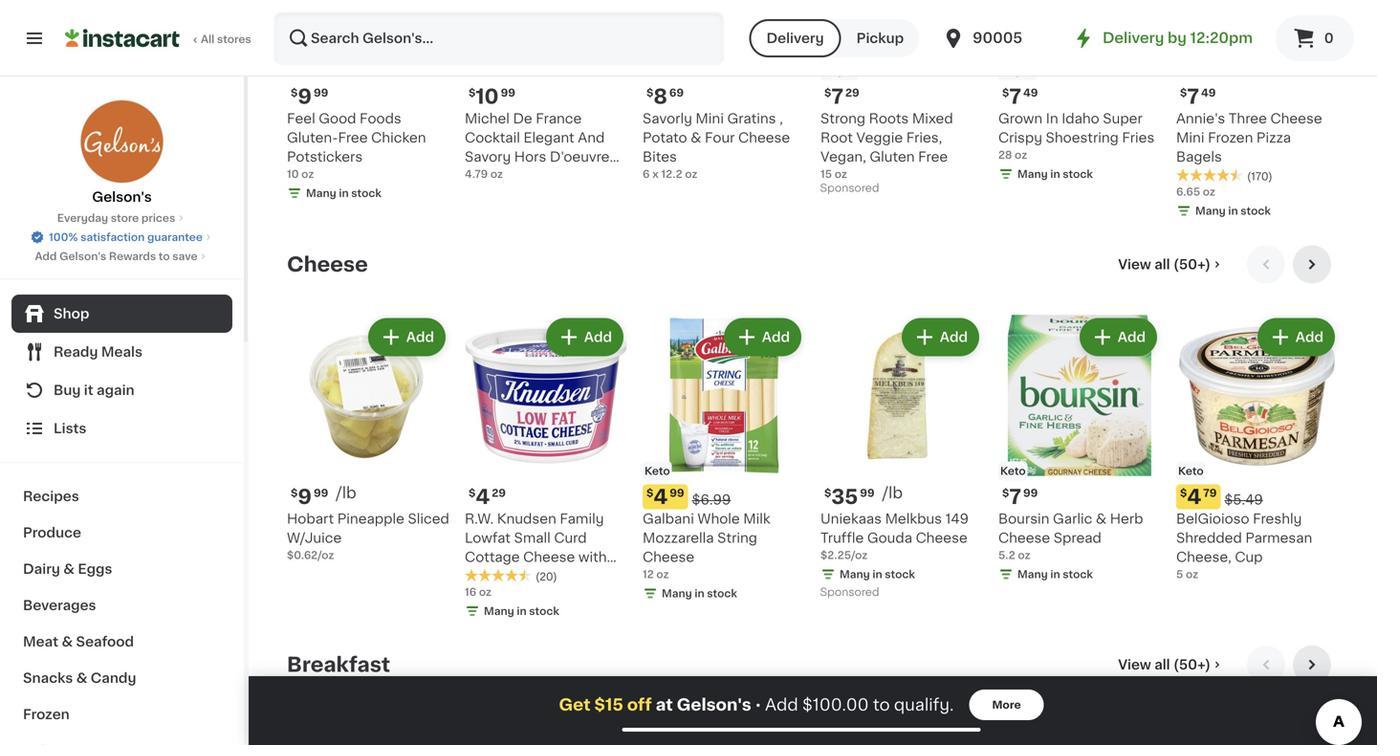 Task type: describe. For each thing, give the bounding box(es) containing it.
oz down savory
[[491, 169, 503, 179]]

store
[[111, 213, 139, 223]]

fries
[[1123, 131, 1155, 144]]

1 $ 9 99 from the top
[[291, 87, 328, 107]]

6.65 oz
[[1177, 187, 1216, 197]]

(170)
[[1248, 171, 1273, 182]]

view all (50+) button for breakfast
[[1111, 646, 1232, 684]]

(20)
[[536, 572, 558, 582]]

gluten-
[[287, 131, 338, 144]]

guarantee
[[147, 232, 203, 243]]

pineapple
[[338, 512, 405, 526]]

5.2
[[999, 550, 1016, 561]]

many in stock for 4
[[662, 588, 738, 599]]

shoestring
[[1046, 131, 1119, 144]]

7 for strong roots mixed root veggie fries, vegan, gluten free
[[832, 87, 844, 107]]

keto for garlic
[[1001, 466, 1026, 477]]

many in stock for melkbus
[[840, 569, 916, 580]]

at
[[656, 697, 673, 713]]

many for good
[[306, 188, 337, 199]]

stock down (20)
[[529, 606, 560, 617]]

gelson's inside gelson's link
[[92, 190, 152, 204]]

in for garlic
[[1051, 569, 1061, 580]]

0 button
[[1277, 15, 1355, 61]]

$ inside $ 4 79 $5.49 belgioioso freshly shredded parmesan cheese, cup 5 oz
[[1181, 488, 1188, 499]]

view for breakfast
[[1119, 658, 1152, 672]]

oz inside $ 4 99 $6.99 galbani whole milk mozzarella string cheese 12 oz
[[657, 569, 669, 580]]

stock for in
[[1063, 169, 1094, 179]]

$ 4 79 $5.49 belgioioso freshly shredded parmesan cheese, cup 5 oz
[[1177, 487, 1313, 580]]

oz inside boursin garlic & herb cheese spread 5.2 oz
[[1018, 550, 1031, 561]]

mixed
[[913, 112, 954, 125]]

elegant
[[524, 131, 575, 144]]

annie's
[[1177, 112, 1226, 125]]

$ up annie's
[[1181, 88, 1188, 98]]

again
[[97, 384, 135, 397]]

foods
[[360, 112, 402, 125]]

7 for annie's three cheese mini frozen pizza bagels
[[1188, 87, 1200, 107]]

gelson's logo image
[[80, 100, 164, 184]]

$15
[[595, 697, 624, 713]]

vegan,
[[821, 150, 867, 164]]

& for seafood
[[62, 635, 73, 649]]

many in stock for garlic
[[1018, 569, 1094, 580]]

8
[[654, 87, 668, 107]]

99 up the good
[[314, 88, 328, 98]]

cocktail
[[465, 131, 520, 144]]

herb
[[1111, 512, 1144, 526]]

add gelson's rewards to save link
[[35, 249, 209, 264]]

root
[[821, 131, 853, 144]]

uniekaas
[[821, 512, 882, 526]]

29 for 7
[[846, 88, 860, 98]]

stock down (170) at the top right
[[1241, 206, 1272, 216]]

29 for 4
[[492, 488, 506, 499]]

lowfat
[[465, 532, 511, 545]]

add gelson's rewards to save
[[35, 251, 198, 262]]

to inside the treatment tracker modal dialog
[[874, 697, 890, 713]]

16 oz
[[465, 587, 492, 598]]

mozzarella
[[643, 532, 714, 545]]

100% satisfaction guarantee button
[[30, 226, 214, 245]]

in for melkbus
[[873, 569, 883, 580]]

2%
[[465, 570, 485, 583]]

$2.25/oz
[[821, 550, 868, 561]]

Search field
[[276, 13, 723, 63]]

3 keto from the left
[[1179, 466, 1204, 477]]

$ inside '$ 10 99'
[[469, 88, 476, 98]]

candy
[[91, 672, 136, 685]]

strong
[[821, 112, 866, 125]]

hobart pineapple sliced w/juice $0.62/oz
[[287, 512, 450, 561]]

cheese inside savorly mini gratins , potato & four cheese bites 6 x 12.2 oz
[[739, 131, 791, 144]]

annie's three cheese mini frozen pizza bagels
[[1177, 112, 1323, 164]]

potato
[[643, 131, 688, 144]]

buy it again
[[54, 384, 135, 397]]

view all (50+) for breakfast
[[1119, 658, 1211, 672]]

many for garlic
[[1018, 569, 1048, 580]]

1 vertical spatial frozen
[[23, 708, 70, 722]]

sponsored badge image for /lb
[[821, 588, 879, 599]]

(50+) for cheese
[[1174, 258, 1211, 271]]

7 for grown in idaho super crispy shoestring fries
[[1010, 87, 1022, 107]]

view for cheese
[[1119, 258, 1152, 271]]

super
[[1104, 112, 1143, 125]]

4 inside $ 4 99 $6.99 galbani whole milk mozzarella string cheese 12 oz
[[654, 487, 668, 507]]

0 vertical spatial to
[[159, 251, 170, 262]]

28
[[999, 150, 1013, 160]]

keto for 4
[[645, 466, 670, 477]]

7 for boursin garlic & herb cheese spread
[[1010, 487, 1022, 507]]

ready meals
[[54, 345, 143, 359]]

oz inside strong roots mixed root veggie fries, vegan, gluten free 15 oz
[[835, 169, 848, 179]]

meat & seafood
[[23, 635, 134, 649]]

garlic
[[1054, 512, 1093, 526]]

99 inside $ 35 99 /lb
[[861, 488, 875, 499]]

produce
[[23, 526, 81, 540]]

$9.99 per pound element
[[287, 485, 450, 510]]

49 for grown in idaho super crispy shoestring fries
[[1024, 88, 1039, 98]]

instacart logo image
[[65, 27, 180, 50]]

many in stock for good
[[306, 188, 382, 199]]

in down annie's three cheese mini frozen pizza bagels
[[1229, 206, 1239, 216]]

service type group
[[750, 19, 920, 57]]

meat
[[23, 635, 58, 649]]

$ inside $ 8 69
[[647, 88, 654, 98]]

shop
[[54, 307, 89, 321]]

satisfaction
[[81, 232, 145, 243]]

view all (50+) button for cheese
[[1111, 245, 1232, 284]]

shredded
[[1177, 532, 1243, 545]]

cheese,
[[1177, 551, 1232, 564]]

france
[[536, 112, 582, 125]]

many in stock down milkfat on the left bottom of page
[[484, 606, 560, 617]]

bagels
[[1177, 150, 1223, 164]]

get
[[559, 697, 591, 713]]

cheese inside uniekaas melkbus 149 truffle gouda cheese $2.25/oz
[[916, 532, 968, 545]]

snacks & candy link
[[11, 660, 233, 697]]

in for 4
[[695, 588, 705, 599]]

rewards
[[109, 251, 156, 262]]

oz inside $ 4 79 $5.49 belgioioso freshly shredded parmesan cheese, cup 5 oz
[[1187, 569, 1199, 580]]

6.65
[[1177, 187, 1201, 197]]

small
[[514, 532, 551, 545]]

mini inside annie's three cheese mini frozen pizza bagels
[[1177, 131, 1205, 144]]

& inside savorly mini gratins , potato & four cheese bites 6 x 12.2 oz
[[691, 131, 702, 144]]

meals
[[101, 345, 143, 359]]

string
[[718, 532, 758, 545]]

feel good foods gluten-free chicken potstickers 10 oz
[[287, 112, 426, 179]]

vegan for grown in idaho super crispy shoestring fries
[[1001, 66, 1035, 76]]

many down the 16 oz
[[484, 606, 515, 617]]

in
[[1047, 112, 1059, 125]]

delivery by 12:20pm link
[[1073, 27, 1254, 50]]

lists
[[54, 422, 87, 435]]

starters
[[465, 169, 519, 183]]

seafood
[[76, 635, 134, 649]]

x
[[653, 169, 659, 179]]

gelson's inside add gelson's rewards to save link
[[59, 251, 106, 262]]

$ up hobart
[[291, 488, 298, 499]]

& for eggs
[[63, 563, 75, 576]]

everyday
[[57, 213, 108, 223]]

stores
[[217, 34, 251, 44]]

oz right 16
[[479, 587, 492, 598]]

strong roots mixed root veggie fries, vegan, gluten free 15 oz
[[821, 112, 954, 179]]

cup
[[1236, 551, 1264, 564]]

knudsen
[[497, 512, 557, 526]]

many for in
[[1018, 169, 1048, 179]]

oz inside grown in idaho super crispy shoestring fries 28 oz
[[1015, 150, 1028, 160]]

more
[[993, 700, 1022, 711]]

snacks
[[23, 672, 73, 685]]

milkfat
[[489, 570, 534, 583]]

save
[[172, 251, 198, 262]]

all for cheese
[[1155, 258, 1171, 271]]

99 inside '$ 10 99'
[[501, 88, 516, 98]]

$ 10 99
[[469, 87, 516, 107]]

roots
[[869, 112, 909, 125]]

many down 6.65 oz in the right top of the page
[[1196, 206, 1226, 216]]



Task type: vqa. For each thing, say whether or not it's contained in the screenshot.
•
yes



Task type: locate. For each thing, give the bounding box(es) containing it.
stock down feel good foods gluten-free chicken potstickers 10 oz
[[351, 188, 382, 199]]

& for candy
[[76, 672, 87, 685]]

oz right 5
[[1187, 569, 1199, 580]]

three
[[1229, 112, 1268, 125]]

1 all from the top
[[1155, 258, 1171, 271]]

0 horizontal spatial frozen
[[23, 708, 70, 722]]

90005
[[973, 31, 1023, 45]]

many in stock down cheese spread
[[1018, 569, 1094, 580]]

gelson's link
[[80, 100, 164, 207]]

4 left 79
[[1188, 487, 1202, 507]]

michel
[[465, 112, 510, 125]]

2 49 from the left
[[1202, 88, 1217, 98]]

1 horizontal spatial /lb
[[883, 486, 903, 501]]

item carousel region
[[287, 245, 1340, 631], [287, 646, 1340, 745]]

2 item carousel region from the top
[[287, 646, 1340, 745]]

10 down potstickers in the top left of the page
[[287, 169, 299, 179]]

treatment tracker modal dialog
[[249, 677, 1378, 745]]

delivery by 12:20pm
[[1103, 31, 1254, 45]]

1 49 from the left
[[1024, 88, 1039, 98]]

sponsored badge image down 15
[[821, 183, 879, 194]]

$ up r.w.
[[469, 488, 476, 499]]

(50+) down 6.65 oz in the right top of the page
[[1174, 258, 1211, 271]]

1 item carousel region from the top
[[287, 245, 1340, 631]]

keto up 79
[[1179, 466, 1204, 477]]

1 vegan from the left
[[823, 66, 857, 76]]

2 $ 9 99 from the top
[[291, 487, 328, 507]]

feel
[[287, 112, 315, 125]]

$ inside $ 4 99 $6.99 galbani whole milk mozzarella string cheese 12 oz
[[647, 488, 654, 499]]

0 horizontal spatial delivery
[[767, 32, 824, 45]]

& inside meat & seafood link
[[62, 635, 73, 649]]

d'oeuvre
[[550, 150, 610, 164]]

0 vertical spatial (50+)
[[1174, 258, 1211, 271]]

1 horizontal spatial mini
[[1177, 131, 1205, 144]]

1 keto from the left
[[645, 466, 670, 477]]

gelson's down 100%
[[59, 251, 106, 262]]

1 $ 7 49 from the left
[[1003, 87, 1039, 107]]

/lb up the pineapple in the left of the page
[[336, 486, 357, 501]]

1 horizontal spatial to
[[874, 697, 890, 713]]

None search field
[[274, 11, 725, 65]]

$ 9 99 inside $9.99 per pound element
[[291, 487, 328, 507]]

$6.99
[[692, 493, 731, 507]]

gluten
[[870, 150, 915, 164]]

$ inside $ 35 99 /lb
[[825, 488, 832, 499]]

frozen down snacks
[[23, 708, 70, 722]]

de
[[513, 112, 533, 125]]

9 up hobart
[[298, 487, 312, 507]]

free
[[338, 131, 368, 144], [919, 150, 949, 164]]

$ 9 99 up hobart
[[291, 487, 328, 507]]

many in stock down potstickers in the top left of the page
[[306, 188, 382, 199]]

49 up the grown at the right top of the page
[[1024, 88, 1039, 98]]

0 horizontal spatial 29
[[492, 488, 506, 499]]

1 view all (50+) from the top
[[1119, 258, 1211, 271]]

69
[[670, 88, 684, 98]]

& left candy
[[76, 672, 87, 685]]

0 vertical spatial view
[[1119, 258, 1152, 271]]

2 vertical spatial gelson's
[[677, 697, 752, 713]]

1 horizontal spatial 49
[[1202, 88, 1217, 98]]

oz right 28
[[1015, 150, 1028, 160]]

0 horizontal spatial 4
[[476, 487, 490, 507]]

delivery for delivery
[[767, 32, 824, 45]]

many in stock down the $2.25/oz
[[840, 569, 916, 580]]

mini
[[696, 112, 724, 125], [1177, 131, 1205, 144]]

0 vertical spatial view all (50+) button
[[1111, 245, 1232, 284]]

keto up $ 7 99
[[1001, 466, 1026, 477]]

item carousel region containing breakfast
[[287, 646, 1340, 745]]

truffle
[[821, 532, 864, 545]]

2 horizontal spatial keto
[[1179, 466, 1204, 477]]

2 all from the top
[[1155, 658, 1171, 672]]

1 vertical spatial view all (50+)
[[1119, 658, 1211, 672]]

12
[[643, 569, 654, 580]]

0 vertical spatial mini
[[696, 112, 724, 125]]

90005 button
[[943, 11, 1058, 65]]

cheese inside $ 4 99 $6.99 galbani whole milk mozzarella string cheese 12 oz
[[643, 551, 695, 564]]

many for melkbus
[[840, 569, 870, 580]]

0 horizontal spatial $ 7 49
[[1003, 87, 1039, 107]]

4.79 oz
[[465, 169, 503, 179]]

4 up r.w.
[[476, 487, 490, 507]]

1 vertical spatial to
[[874, 697, 890, 713]]

2 view from the top
[[1119, 658, 1152, 672]]

0 vertical spatial free
[[338, 131, 368, 144]]

many down the $2.25/oz
[[840, 569, 870, 580]]

parmesan
[[1246, 532, 1313, 545]]

0 vertical spatial sponsored badge image
[[821, 183, 879, 194]]

1 horizontal spatial frozen
[[1209, 131, 1254, 144]]

& inside dairy & eggs "link"
[[63, 563, 75, 576]]

stock down the string
[[707, 588, 738, 599]]

$ 7 49 for grown in idaho super crispy shoestring fries
[[1003, 87, 1039, 107]]

$ up boursin
[[1003, 488, 1010, 499]]

many in stock for in
[[1018, 169, 1094, 179]]

0 horizontal spatial vegan
[[823, 66, 857, 76]]

stock inside product group
[[885, 569, 916, 580]]

oz right 6.65 at the right of page
[[1204, 187, 1216, 197]]

1 vertical spatial $ 9 99
[[291, 487, 328, 507]]

curd
[[554, 532, 587, 545]]

sponsored badge image
[[821, 183, 879, 194], [821, 588, 879, 599]]

oz inside savorly mini gratins , potato & four cheese bites 6 x 12.2 oz
[[685, 169, 698, 179]]

4 for belgioioso freshly shredded parmesan cheese, cup
[[1188, 487, 1202, 507]]

1 horizontal spatial 29
[[846, 88, 860, 98]]

&
[[691, 131, 702, 144], [1096, 512, 1107, 526], [63, 563, 75, 576], [62, 635, 73, 649], [76, 672, 87, 685]]

cheese inside r.w. knudsen family lowfat small curd cottage cheese with 2% milkfat
[[524, 551, 575, 564]]

2 $ 7 49 from the left
[[1181, 87, 1217, 107]]

0 vertical spatial 10
[[476, 87, 499, 107]]

crispy
[[999, 131, 1043, 144]]

oz down potstickers in the top left of the page
[[302, 169, 314, 179]]

/lb up melkbus
[[883, 486, 903, 501]]

(50+) down 5
[[1174, 658, 1211, 672]]

1 vertical spatial 29
[[492, 488, 506, 499]]

1 horizontal spatial $ 7 49
[[1181, 87, 1217, 107]]

frozen down the three
[[1209, 131, 1254, 144]]

0 vertical spatial view all (50+)
[[1119, 258, 1211, 271]]

$ up the uniekaas
[[825, 488, 832, 499]]

delivery button
[[750, 19, 842, 57]]

dairy
[[23, 563, 60, 576]]

off
[[627, 697, 652, 713]]

frozen inside annie's three cheese mini frozen pizza bagels
[[1209, 131, 1254, 144]]

2 vegan from the left
[[1001, 66, 1035, 76]]

oz right 15
[[835, 169, 848, 179]]

product group containing 9
[[287, 314, 450, 563]]

savorly
[[643, 112, 693, 125]]

1 vertical spatial (50+)
[[1174, 658, 1211, 672]]

1 vertical spatial sponsored badge image
[[821, 588, 879, 599]]

29 up r.w.
[[492, 488, 506, 499]]

milk
[[744, 512, 771, 526]]

in down grown in idaho super crispy shoestring fries 28 oz
[[1051, 169, 1061, 179]]

view all (50+) for cheese
[[1119, 258, 1211, 271]]

view all (50+) down 5
[[1119, 658, 1211, 672]]

99 right "35"
[[861, 488, 875, 499]]

1 view from the top
[[1119, 258, 1152, 271]]

stock for melkbus
[[885, 569, 916, 580]]

4 up galbani
[[654, 487, 668, 507]]

1 4 from the left
[[476, 487, 490, 507]]

★★★★★
[[1177, 169, 1244, 182], [1177, 169, 1244, 182], [465, 569, 532, 582], [465, 569, 532, 582]]

1 vertical spatial view
[[1119, 658, 1152, 672]]

7
[[832, 87, 844, 107], [1010, 87, 1022, 107], [1188, 87, 1200, 107], [1010, 487, 1022, 507]]

99 inside $ 4 99 $6.99 galbani whole milk mozzarella string cheese 12 oz
[[670, 488, 685, 499]]

michel de france cocktail elegant and savory hors d'oeuvre starters blinis
[[465, 112, 610, 183]]

49 up annie's
[[1202, 88, 1217, 98]]

hors
[[515, 150, 547, 164]]

1 horizontal spatial delivery
[[1103, 31, 1165, 45]]

4 inside $ 4 79 $5.49 belgioioso freshly shredded parmesan cheese, cup 5 oz
[[1188, 487, 1202, 507]]

3 4 from the left
[[1188, 487, 1202, 507]]

2 sponsored badge image from the top
[[821, 588, 879, 599]]

1 horizontal spatial keto
[[1001, 466, 1026, 477]]

vegan for strong roots mixed root veggie fries, vegan, gluten free
[[823, 66, 857, 76]]

all for breakfast
[[1155, 658, 1171, 672]]

1 (50+) from the top
[[1174, 258, 1211, 271]]

0 vertical spatial item carousel region
[[287, 245, 1340, 631]]

$ 9 99
[[291, 87, 328, 107], [291, 487, 328, 507]]

many in stock
[[1018, 169, 1094, 179], [306, 188, 382, 199], [1196, 206, 1272, 216], [840, 569, 916, 580], [1018, 569, 1094, 580], [662, 588, 738, 599], [484, 606, 560, 617]]

$100.00
[[803, 697, 869, 713]]

/lb inside $ 35 99 /lb
[[883, 486, 903, 501]]

delivery left the by at the right top
[[1103, 31, 1165, 45]]

1 vertical spatial gelson's
[[59, 251, 106, 262]]

stock down boursin garlic & herb cheese spread 5.2 oz
[[1063, 569, 1094, 580]]

$ up the strong
[[825, 88, 832, 98]]

ready
[[54, 345, 98, 359]]

delivery for delivery by 12:20pm
[[1103, 31, 1165, 45]]

mini up bagels
[[1177, 131, 1205, 144]]

•
[[756, 697, 762, 713]]

many down cheese spread
[[1018, 569, 1048, 580]]

by
[[1168, 31, 1187, 45]]

in down cheese spread
[[1051, 569, 1061, 580]]

cottage
[[465, 551, 520, 564]]

4 for 4
[[476, 487, 490, 507]]

item carousel region containing cheese
[[287, 245, 1340, 631]]

1 view all (50+) button from the top
[[1111, 245, 1232, 284]]

in down mozzarella
[[695, 588, 705, 599]]

product group
[[821, 0, 984, 199], [287, 314, 450, 563], [465, 314, 628, 623], [643, 314, 806, 605], [821, 314, 984, 603], [999, 314, 1162, 586], [1177, 314, 1340, 582], [465, 715, 628, 745], [643, 715, 806, 745], [821, 715, 984, 745], [1177, 715, 1340, 745]]

1 vertical spatial view all (50+) button
[[1111, 646, 1232, 684]]

and
[[578, 131, 605, 144]]

breakfast
[[287, 655, 391, 675]]

9 inside $9.99 per pound element
[[298, 487, 312, 507]]

stock for good
[[351, 188, 382, 199]]

0
[[1325, 32, 1335, 45]]

& right meat
[[62, 635, 73, 649]]

1 9 from the top
[[298, 87, 312, 107]]

many down potstickers in the top left of the page
[[306, 188, 337, 199]]

0 horizontal spatial mini
[[696, 112, 724, 125]]

1 vertical spatial free
[[919, 150, 949, 164]]

7 up boursin
[[1010, 487, 1022, 507]]

dairy & eggs
[[23, 563, 112, 576]]

in for good
[[339, 188, 349, 199]]

with
[[579, 551, 607, 564]]

0 vertical spatial gelson's
[[92, 190, 152, 204]]

$ up michel
[[469, 88, 476, 98]]

/lb inside $9.99 per pound element
[[336, 486, 357, 501]]

0 horizontal spatial 49
[[1024, 88, 1039, 98]]

6
[[643, 169, 650, 179]]

,
[[780, 112, 783, 125]]

1 /lb from the left
[[336, 486, 357, 501]]

7 up the strong
[[832, 87, 844, 107]]

lists link
[[11, 410, 233, 448]]

0 horizontal spatial 10
[[287, 169, 299, 179]]

5
[[1177, 569, 1184, 580]]

gelson's inside the treatment tracker modal dialog
[[677, 697, 752, 713]]

bites
[[643, 150, 677, 164]]

delivery inside button
[[767, 32, 824, 45]]

all stores
[[201, 34, 251, 44]]

100% satisfaction guarantee
[[49, 232, 203, 243]]

35
[[832, 487, 859, 507]]

(50+) for breakfast
[[1174, 658, 1211, 672]]

grown
[[999, 112, 1043, 125]]

7 up the grown at the right top of the page
[[1010, 87, 1022, 107]]

vegan down 90005 popup button
[[1001, 66, 1035, 76]]

in down potstickers in the top left of the page
[[339, 188, 349, 199]]

delivery up ,
[[767, 32, 824, 45]]

& inside boursin garlic & herb cheese spread 5.2 oz
[[1096, 512, 1107, 526]]

everyday store prices link
[[57, 211, 187, 226]]

free down "fries,"
[[919, 150, 949, 164]]

many
[[1018, 169, 1048, 179], [306, 188, 337, 199], [1196, 206, 1226, 216], [840, 569, 870, 580], [1018, 569, 1048, 580], [662, 588, 692, 599], [484, 606, 515, 617]]

mini inside savorly mini gratins , potato & four cheese bites 6 x 12.2 oz
[[696, 112, 724, 125]]

2 horizontal spatial 4
[[1188, 487, 1202, 507]]

0 vertical spatial 29
[[846, 88, 860, 98]]

savory
[[465, 150, 511, 164]]

1 sponsored badge image from the top
[[821, 183, 879, 194]]

1 horizontal spatial 4
[[654, 487, 668, 507]]

2 9 from the top
[[298, 487, 312, 507]]

$ inside $ 7 29
[[825, 88, 832, 98]]

mini up four
[[696, 112, 724, 125]]

2 (50+) from the top
[[1174, 658, 1211, 672]]

1 horizontal spatial free
[[919, 150, 949, 164]]

29 inside $ 4 29
[[492, 488, 506, 499]]

gouda
[[868, 532, 913, 545]]

blinis
[[522, 169, 558, 183]]

2 4 from the left
[[654, 487, 668, 507]]

get $15 off at gelson's • add $100.00 to qualify.
[[559, 697, 954, 713]]

0 horizontal spatial keto
[[645, 466, 670, 477]]

1 vertical spatial 10
[[287, 169, 299, 179]]

99 up de
[[501, 88, 516, 98]]

cheese inside annie's three cheese mini frozen pizza bagels
[[1271, 112, 1323, 125]]

recipes
[[23, 490, 79, 503]]

99 inside $ 7 99
[[1024, 488, 1039, 499]]

oz inside feel good foods gluten-free chicken potstickers 10 oz
[[302, 169, 314, 179]]

$ up galbani
[[647, 488, 654, 499]]

0 horizontal spatial /lb
[[336, 486, 357, 501]]

many down crispy
[[1018, 169, 1048, 179]]

$ inside $ 4 29
[[469, 488, 476, 499]]

0 horizontal spatial free
[[338, 131, 368, 144]]

0 vertical spatial frozen
[[1209, 131, 1254, 144]]

100%
[[49, 232, 78, 243]]

in down gouda
[[873, 569, 883, 580]]

0 horizontal spatial to
[[159, 251, 170, 262]]

stock down shoestring
[[1063, 169, 1094, 179]]

1 vertical spatial mini
[[1177, 131, 1205, 144]]

1 vertical spatial item carousel region
[[287, 646, 1340, 745]]

to
[[159, 251, 170, 262], [874, 697, 890, 713]]

10 inside feel good foods gluten-free chicken potstickers 10 oz
[[287, 169, 299, 179]]

oz right 5.2
[[1018, 550, 1031, 561]]

7 inside item carousel region
[[1010, 487, 1022, 507]]

gelson's up the everyday store prices link
[[92, 190, 152, 204]]

stock for garlic
[[1063, 569, 1094, 580]]

free down the good
[[338, 131, 368, 144]]

$0.62/oz
[[287, 550, 334, 561]]

49 for annie's three cheese mini frozen pizza bagels
[[1202, 88, 1217, 98]]

$ inside $ 7 99
[[1003, 488, 1010, 499]]

0 vertical spatial 9
[[298, 87, 312, 107]]

4.79
[[465, 169, 488, 179]]

$4.79 original price: $5.49 element
[[1177, 485, 1340, 510]]

product group containing 35
[[821, 314, 984, 603]]

view all (50+) button down 5
[[1111, 646, 1232, 684]]

$ 7 49 for annie's three cheese mini frozen pizza bagels
[[1181, 87, 1217, 107]]

in
[[1051, 169, 1061, 179], [339, 188, 349, 199], [1229, 206, 1239, 216], [873, 569, 883, 580], [1051, 569, 1061, 580], [695, 588, 705, 599], [517, 606, 527, 617]]

delivery
[[1103, 31, 1165, 45], [767, 32, 824, 45]]

2 view all (50+) from the top
[[1119, 658, 1211, 672]]

many for 4
[[662, 588, 692, 599]]

$5.49
[[1225, 493, 1264, 507]]

many in stock down 6.65 oz in the right top of the page
[[1196, 206, 1272, 216]]

chicken
[[371, 131, 426, 144]]

99 up boursin
[[1024, 488, 1039, 499]]

1 vertical spatial all
[[1155, 658, 1171, 672]]

0 vertical spatial all
[[1155, 258, 1171, 271]]

stock for 4
[[707, 588, 738, 599]]

$ 9 99 up feel
[[291, 87, 328, 107]]

prices
[[142, 213, 175, 223]]

12.2
[[662, 169, 683, 179]]

free inside strong roots mixed root veggie fries, vegan, gluten free 15 oz
[[919, 150, 949, 164]]

more button
[[970, 690, 1045, 721]]

$ 7 49 up annie's
[[1181, 87, 1217, 107]]

melkbus
[[886, 512, 943, 526]]

view all (50+) button down 6.65 at the right of page
[[1111, 245, 1232, 284]]

sponsored badge image for 7
[[821, 183, 879, 194]]

to left qualify.
[[874, 697, 890, 713]]

oz right 12
[[657, 569, 669, 580]]

pickup button
[[842, 19, 920, 57]]

$ up the grown at the right top of the page
[[1003, 88, 1010, 98]]

1 horizontal spatial vegan
[[1001, 66, 1035, 76]]

99 up hobart
[[314, 488, 328, 499]]

10 up michel
[[476, 87, 499, 107]]

oz right 12.2
[[685, 169, 698, 179]]

79
[[1204, 488, 1218, 499]]

ready meals link
[[11, 333, 233, 371]]

free inside feel good foods gluten-free chicken potstickers 10 oz
[[338, 131, 368, 144]]

9 up feel
[[298, 87, 312, 107]]

2 /lb from the left
[[883, 486, 903, 501]]

$ left 79
[[1181, 488, 1188, 499]]

to left save
[[159, 251, 170, 262]]

29 inside $ 7 29
[[846, 88, 860, 98]]

belgioioso
[[1177, 512, 1250, 526]]

& left eggs
[[63, 563, 75, 576]]

many in stock down mozzarella
[[662, 588, 738, 599]]

& inside snacks & candy link
[[76, 672, 87, 685]]

29
[[846, 88, 860, 98], [492, 488, 506, 499]]

$35.99 per pound element
[[821, 485, 984, 510]]

meat & seafood link
[[11, 624, 233, 660]]

vegan up $ 7 29
[[823, 66, 857, 76]]

add inside the treatment tracker modal dialog
[[766, 697, 799, 713]]

view all (50+) down 6.65 at the right of page
[[1119, 258, 1211, 271]]

2 keto from the left
[[1001, 466, 1026, 477]]

$4.99 original price: $6.99 element
[[643, 485, 806, 510]]

in down milkfat on the left bottom of page
[[517, 606, 527, 617]]

1 horizontal spatial 10
[[476, 87, 499, 107]]

gelson's left •
[[677, 697, 752, 713]]

0 vertical spatial $ 9 99
[[291, 87, 328, 107]]

freshly
[[1254, 512, 1303, 526]]

many in stock down grown in idaho super crispy shoestring fries 28 oz
[[1018, 169, 1094, 179]]

in for in
[[1051, 169, 1061, 179]]

vegan
[[823, 66, 857, 76], [1001, 66, 1035, 76]]

keto up galbani
[[645, 466, 670, 477]]

1 vertical spatial 9
[[298, 487, 312, 507]]

& left herb
[[1096, 512, 1107, 526]]

$ up feel
[[291, 88, 298, 98]]

2 view all (50+) button from the top
[[1111, 646, 1232, 684]]

$ 7 49 up the grown at the right top of the page
[[1003, 87, 1039, 107]]

uniekaas melkbus 149 truffle gouda cheese $2.25/oz
[[821, 512, 969, 561]]

7 up annie's
[[1188, 87, 1200, 107]]

sponsored badge image inside item carousel region
[[821, 588, 879, 599]]

stock down gouda
[[885, 569, 916, 580]]

sponsored badge image down the $2.25/oz
[[821, 588, 879, 599]]



